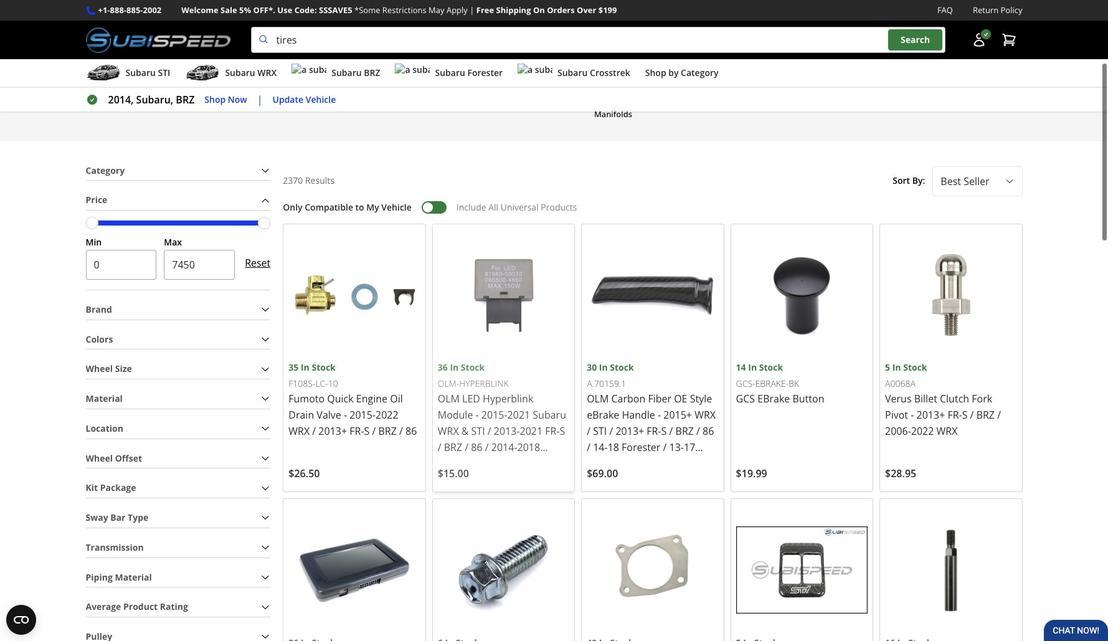 Task type: locate. For each thing, give the bounding box(es) containing it.
2 horizontal spatial oil
[[953, 22, 964, 33]]

0 horizontal spatial 2022
[[376, 408, 399, 422]]

lights
[[493, 22, 513, 33]]

ebrake
[[758, 392, 791, 406]]

1 vertical spatial forester
[[622, 441, 661, 455]]

crosstrek down 18
[[587, 457, 632, 471]]

0 horizontal spatial &
[[229, 22, 235, 33]]

sway bar type button
[[86, 509, 271, 528]]

a subaru sti thumbnail image image
[[86, 64, 121, 82]]

17
[[684, 441, 696, 455]]

crosstrek up the headers
[[590, 67, 631, 79]]

0 vertical spatial material
[[86, 393, 123, 405]]

sti up 14-
[[594, 425, 607, 438]]

brz down engine
[[379, 425, 397, 438]]

1 vertical spatial wheel
[[86, 452, 113, 464]]

3 in from the left
[[600, 362, 608, 374]]

openflash tuning tablet oft 2.0 version 2 - 2013-2016 scion frs / 2013-2022 subaru brz / toyota 86 image
[[289, 504, 421, 636]]

- inside "35 in stock f108s-lc-10 fumoto quick engine oil drain valve - 2015-2022 wrx / 2013+ fr-s / brz / 86"
[[344, 408, 347, 422]]

subaru
[[126, 67, 156, 79], [225, 67, 255, 79], [332, 67, 362, 79], [435, 67, 466, 79], [558, 67, 588, 79], [533, 408, 567, 422]]

subaru inside subaru forester dropdown button
[[435, 67, 466, 79]]

wrx up injectors
[[258, 67, 277, 79]]

subaru up now
[[225, 67, 255, 79]]

hyperblink
[[460, 377, 509, 389]]

average product rating button
[[86, 598, 271, 617]]

3 - from the left
[[658, 408, 661, 422]]

wheel for wheel size
[[86, 363, 113, 375]]

kit package
[[86, 482, 136, 494]]

subaru up turbos
[[126, 67, 156, 79]]

- right the pivot
[[911, 409, 915, 422]]

fr- inside 5 in stock a0068a verus billet clutch fork pivot - 2013+ fr-s / brz / 2006-2022 wrx
[[948, 409, 963, 422]]

pivot
[[886, 409, 909, 422]]

oil inside button
[[830, 22, 840, 33]]

gcs
[[737, 392, 756, 406]]

4 in from the left
[[749, 362, 757, 374]]

shop left by
[[646, 67, 667, 79]]

2 olm from the left
[[587, 392, 609, 406]]

2 in from the left
[[450, 362, 459, 374]]

2013+ inside 5 in stock a0068a verus billet clutch fork pivot - 2013+ fr-s / brz / 2006-2022 wrx
[[917, 409, 946, 422]]

1 - from the left
[[344, 408, 347, 422]]

in
[[301, 362, 310, 374], [450, 362, 459, 374], [600, 362, 608, 374], [749, 362, 757, 374], [893, 362, 902, 374]]

2 vertical spatial forester
[[438, 457, 477, 471]]

shop for shop by category
[[646, 67, 667, 79]]

forester down tail
[[468, 67, 503, 79]]

*some restrictions may apply | free shipping on orders over $199
[[355, 4, 617, 16]]

14
[[737, 362, 747, 374]]

brz up $15.00
[[444, 441, 463, 455]]

type
[[128, 512, 149, 524]]

0 horizontal spatial 2013+
[[319, 425, 347, 438]]

plug
[[210, 22, 227, 33]]

$26.50
[[289, 467, 320, 481]]

*some
[[355, 4, 381, 16]]

subaru right a subaru forester thumbnail image
[[435, 67, 466, 79]]

2013+ for olm carbon fiber oe style ebrake handle - 2015+ wrx / sti / 2013+ fr-s / brz / 86 / 14-18 forester / 13-17 crosstrek
[[616, 425, 645, 438]]

fog lights image
[[679, 45, 786, 91]]

oil right "air"
[[830, 22, 840, 33]]

forester right 18
[[622, 441, 661, 455]]

in right 36
[[450, 362, 459, 374]]

86 for 2015-
[[406, 425, 417, 438]]

price
[[86, 194, 107, 206]]

in inside "35 in stock f108s-lc-10 fumoto quick engine oil drain valve - 2015-2022 wrx / 2013+ fr-s / brz / 86"
[[301, 362, 310, 374]]

shop
[[646, 67, 667, 79], [205, 93, 226, 105]]

1 wheel from the top
[[86, 363, 113, 375]]

may
[[429, 4, 445, 16]]

0 vertical spatial 2022
[[376, 408, 399, 422]]

update vehicle button
[[273, 93, 336, 107]]

- down 'fiber'
[[658, 408, 661, 422]]

wheel left offset
[[86, 452, 113, 464]]

2013+ down "billet"
[[917, 409, 946, 422]]

brz down fork
[[977, 409, 995, 422]]

1 olm from the left
[[438, 392, 460, 406]]

1 in from the left
[[301, 362, 310, 374]]

s inside the 30 in stock a.70159.1 olm carbon fiber oe style ebrake handle - 2015+ wrx / sti / 2013+ fr-s / brz / 86 / 14-18 forester / 13-17 crosstrek
[[662, 425, 667, 438]]

14-
[[594, 441, 608, 455]]

subaru for subaru brz
[[332, 67, 362, 79]]

86 inside the 30 in stock a.70159.1 olm carbon fiber oe style ebrake handle - 2015+ wrx / sti / 2013+ fr-s / brz / 86 / 14-18 forester / 13-17 crosstrek
[[703, 425, 715, 438]]

2 - from the left
[[476, 408, 479, 422]]

1 2015- from the left
[[350, 408, 376, 422]]

by:
[[913, 175, 926, 187]]

forester up impreza
[[438, 457, 477, 471]]

in inside '14 in stock gcs-ebrake-bk gcs ebrake button'
[[749, 362, 757, 374]]

1 horizontal spatial 2022
[[912, 425, 935, 438]]

1 horizontal spatial 2013+
[[616, 425, 645, 438]]

+1-888-885-2002
[[98, 4, 162, 16]]

2013+
[[917, 409, 946, 422], [319, 425, 347, 438], [616, 425, 645, 438]]

stock inside 36 in stock olm-hyperblink olm led hyperblink module - 2015-2021 subaru wrx & sti / 2013-2021 fr-s / brz / 86 / 2014-2018 forester / 2013-2017 crosstrek / 2012-2016 impreza / 2010-2014 outback
[[461, 362, 485, 374]]

subaru inside subaru brz dropdown button
[[332, 67, 362, 79]]

0 horizontal spatial 2015-
[[350, 408, 376, 422]]

sway
[[86, 512, 108, 524]]

2013- up 2014-
[[494, 425, 520, 438]]

forester inside the 30 in stock a.70159.1 olm carbon fiber oe style ebrake handle - 2015+ wrx / sti / 2013+ fr-s / brz / 86 / 14-18 forester / 13-17 crosstrek
[[622, 441, 661, 455]]

2370 results
[[283, 175, 335, 187]]

36 in stock olm-hyperblink olm led hyperblink module - 2015-2021 subaru wrx & sti / 2013-2021 fr-s / brz / 86 / 2014-2018 forester / 2013-2017 crosstrek / 2012-2016 impreza / 2010-2014 outback
[[438, 362, 567, 519]]

stock inside 5 in stock a0068a verus billet clutch fork pivot - 2013+ fr-s / brz / 2006-2022 wrx
[[904, 362, 928, 374]]

2013+ inside the 30 in stock a.70159.1 olm carbon fiber oe style ebrake handle - 2015+ wrx / sti / 2013+ fr-s / brz / 86 / 14-18 forester / 13-17 crosstrek
[[616, 425, 645, 438]]

products
[[541, 201, 577, 213]]

0 vertical spatial |
[[470, 4, 475, 16]]

ebrake
[[587, 408, 620, 422]]

policy
[[1001, 4, 1023, 16]]

subaru right a subaru brz thumbnail image
[[332, 67, 362, 79]]

1 horizontal spatial &
[[462, 425, 469, 438]]

subaru inside 36 in stock olm-hyperblink olm led hyperblink module - 2015-2021 subaru wrx & sti / 2013-2021 fr-s / brz / 86 / 2014-2018 forester / 2013-2017 crosstrek / 2012-2016 impreza / 2010-2014 outback
[[533, 408, 567, 422]]

sti for olm led hyperblink module - 2015-2021 subaru wrx & sti / 2013-2021 fr-s / brz / 86 / 2014-2018 forester / 2013-2017 crosstrek / 2012-2016 impreza / 2010-2014 outback
[[472, 425, 485, 438]]

carbon
[[612, 392, 646, 406]]

2022 down engine
[[376, 408, 399, 422]]

- down led
[[476, 408, 479, 422]]

oil inside button
[[953, 22, 964, 33]]

fr- inside 36 in stock olm-hyperblink olm led hyperblink module - 2015-2021 subaru wrx & sti / 2013-2021 fr-s / brz / 86 / 2014-2018 forester / 2013-2017 crosstrek / 2012-2016 impreza / 2010-2014 outback
[[546, 425, 560, 438]]

1 horizontal spatial shop
[[646, 67, 667, 79]]

$199
[[599, 4, 617, 16]]

vehicle
[[306, 93, 336, 105], [382, 201, 412, 213]]

in inside 36 in stock olm-hyperblink olm led hyperblink module - 2015-2021 subaru wrx & sti / 2013-2021 fr-s / brz / 86 / 2014-2018 forester / 2013-2017 crosstrek / 2012-2016 impreza / 2010-2014 outback
[[450, 362, 459, 374]]

a subaru crosstrek thumbnail image image
[[518, 64, 553, 82]]

coilovers
[[596, 22, 631, 33]]

2013- up 2012- on the bottom left
[[486, 457, 512, 471]]

brz inside 36 in stock olm-hyperblink olm led hyperblink module - 2015-2021 subaru wrx & sti / 2013-2021 fr-s / brz / 86 / 2014-2018 forester / 2013-2017 crosstrek / 2012-2016 impreza / 2010-2014 outback
[[444, 441, 463, 455]]

0 vertical spatial crosstrek
[[590, 67, 631, 79]]

location button
[[86, 419, 271, 439]]

subaru forester
[[435, 67, 503, 79]]

subaru brz
[[332, 67, 381, 79]]

shop for shop now
[[205, 93, 226, 105]]

2015- down the hyperblink
[[482, 408, 508, 422]]

2 2015- from the left
[[482, 408, 508, 422]]

0 horizontal spatial vehicle
[[306, 93, 336, 105]]

sti inside the 30 in stock a.70159.1 olm carbon fiber oe style ebrake handle - 2015+ wrx / sti / 2013+ fr-s / brz / 86 / 14-18 forester / 13-17 crosstrek
[[594, 425, 607, 438]]

$15.00
[[438, 467, 469, 481]]

brz left a subaru forester thumbnail image
[[364, 67, 381, 79]]

2 vertical spatial crosstrek
[[438, 473, 482, 487]]

2 horizontal spatial 86
[[703, 425, 715, 438]]

brz inside the 30 in stock a.70159.1 olm carbon fiber oe style ebrake handle - 2015+ wrx / sti / 2013+ fr-s / brz / 86 / 14-18 forester / 13-17 crosstrek
[[676, 425, 694, 438]]

stock up the "a0068a"
[[904, 362, 928, 374]]

2 stock from the left
[[461, 362, 485, 374]]

wrx down 'clutch'
[[937, 425, 958, 438]]

1 horizontal spatial sti
[[472, 425, 485, 438]]

in right 5
[[893, 362, 902, 374]]

1 vertical spatial vehicle
[[382, 201, 412, 213]]

intercoolers image
[[915, 45, 1023, 91]]

pans
[[966, 22, 985, 33]]

jdm station sti style seat heater cover image
[[737, 504, 868, 636]]

subaru inside subaru wrx dropdown button
[[225, 67, 255, 79]]

subispeed logo image
[[86, 27, 231, 53]]

0 horizontal spatial sti
[[158, 67, 170, 79]]

in right 14
[[749, 362, 757, 374]]

2013+ down valve
[[319, 425, 347, 438]]

subaru inside subaru sti dropdown button
[[126, 67, 156, 79]]

2021 down the hyperblink
[[508, 408, 531, 422]]

material inside 'dropdown button'
[[86, 393, 123, 405]]

wrx
[[258, 67, 277, 79], [695, 408, 716, 422], [289, 425, 310, 438], [438, 425, 459, 438], [937, 425, 958, 438]]

injectors
[[251, 96, 284, 107]]

2 horizontal spatial sti
[[594, 425, 607, 438]]

transmission
[[86, 542, 144, 553]]

0 horizontal spatial olm
[[438, 392, 460, 406]]

results
[[305, 175, 335, 187]]

in inside 5 in stock a0068a verus billet clutch fork pivot - 2013+ fr-s / brz / 2006-2022 wrx
[[893, 362, 902, 374]]

1 vertical spatial |
[[257, 93, 263, 107]]

| right fuel
[[257, 93, 263, 107]]

4 stock from the left
[[760, 362, 784, 374]]

shop inside dropdown button
[[646, 67, 667, 79]]

2022 down "billet"
[[912, 425, 935, 438]]

sort
[[893, 175, 911, 187]]

| left free
[[470, 4, 475, 16]]

material up average product rating
[[115, 571, 152, 583]]

s inside 5 in stock a0068a verus billet clutch fork pivot - 2013+ fr-s / brz / 2006-2022 wrx
[[963, 409, 968, 422]]

1 vertical spatial material
[[115, 571, 152, 583]]

5 stock from the left
[[904, 362, 928, 374]]

vehicle down a subaru brz thumbnail image
[[306, 93, 336, 105]]

tail lights
[[477, 22, 513, 33]]

fuel injectors image
[[205, 45, 312, 91]]

button
[[793, 392, 825, 406]]

& left play
[[229, 22, 235, 33]]

vehicle right the my
[[382, 201, 412, 213]]

crosstrek inside dropdown button
[[590, 67, 631, 79]]

1 vertical spatial 2022
[[912, 425, 935, 438]]

5%
[[239, 4, 251, 16]]

subaru,
[[136, 93, 173, 107]]

wrx down drain
[[289, 425, 310, 438]]

universal
[[501, 201, 539, 213]]

wheel left size on the left of page
[[86, 363, 113, 375]]

0 vertical spatial shop
[[646, 67, 667, 79]]

outback
[[438, 506, 477, 519]]

1 vertical spatial &
[[462, 425, 469, 438]]

coilovers image
[[560, 0, 667, 17]]

exhaust headers and manifolds button
[[559, 44, 668, 121]]

3 stock from the left
[[610, 362, 634, 374]]

stock up a.70159.1
[[610, 362, 634, 374]]

86 inside "35 in stock f108s-lc-10 fumoto quick engine oil drain valve - 2015-2022 wrx / 2013+ fr-s / brz / 86"
[[406, 425, 417, 438]]

in right 30
[[600, 362, 608, 374]]

turbos image
[[86, 45, 194, 91]]

brz inside 5 in stock a0068a verus billet clutch fork pivot - 2013+ fr-s / brz / 2006-2022 wrx
[[977, 409, 995, 422]]

stock up lc-
[[312, 362, 336, 374]]

forester inside 36 in stock olm-hyperblink olm led hyperblink module - 2015-2021 subaru wrx & sti / 2013-2021 fr-s / brz / 86 / 2014-2018 forester / 2013-2017 crosstrek / 2012-2016 impreza / 2010-2014 outback
[[438, 457, 477, 471]]

olm up ebrake
[[587, 392, 609, 406]]

0 vertical spatial vehicle
[[306, 93, 336, 105]]

a subaru brz thumbnail image image
[[292, 64, 327, 82]]

in for hyperblink
[[450, 362, 459, 374]]

wrx inside 36 in stock olm-hyperblink olm led hyperblink module - 2015-2021 subaru wrx & sti / 2013-2021 fr-s / brz / 86 / 2014-2018 forester / 2013-2017 crosstrek / 2012-2016 impreza / 2010-2014 outback
[[438, 425, 459, 438]]

0 horizontal spatial shop
[[205, 93, 226, 105]]

subaru up exhaust
[[558, 67, 588, 79]]

& down module
[[462, 425, 469, 438]]

0 vertical spatial forester
[[468, 67, 503, 79]]

all
[[489, 201, 499, 213]]

stock up ebrake- at the bottom of page
[[760, 362, 784, 374]]

wrx down module
[[438, 425, 459, 438]]

shop by category
[[646, 67, 719, 79]]

fr-
[[948, 409, 963, 422], [350, 425, 364, 438], [546, 425, 560, 438], [647, 425, 662, 438]]

2013+ down 'handle'
[[616, 425, 645, 438]]

2018
[[518, 441, 541, 455]]

separators
[[842, 22, 884, 33]]

& inside 36 in stock olm-hyperblink olm led hyperblink module - 2015-2021 subaru wrx & sti / 2013-2021 fr-s / brz / 86 / 2014-2018 forester / 2013-2017 crosstrek / 2012-2016 impreza / 2010-2014 outback
[[462, 425, 469, 438]]

2015- down engine
[[350, 408, 376, 422]]

oil right engine
[[390, 392, 403, 406]]

stock for lc-
[[312, 362, 336, 374]]

subaru for subaru forester
[[435, 67, 466, 79]]

torque solution billet 3" shifter extension - 2015+ wrx / 2015+ sti / 2013+ fr-s / brz image
[[886, 504, 1018, 636]]

13-
[[670, 441, 684, 455]]

fuel
[[233, 96, 249, 107]]

olm down olm-
[[438, 392, 460, 406]]

brz up 17
[[676, 425, 694, 438]]

$19.99
[[737, 467, 768, 481]]

1 horizontal spatial vehicle
[[382, 201, 412, 213]]

subaru up the 2018 at bottom left
[[533, 408, 567, 422]]

- right valve
[[344, 408, 347, 422]]

in inside the 30 in stock a.70159.1 olm carbon fiber oe style ebrake handle - 2015+ wrx / sti / 2013+ fr-s / brz / 86 / 14-18 forester / 13-17 crosstrek
[[600, 362, 608, 374]]

sti down module
[[472, 425, 485, 438]]

button image
[[972, 32, 987, 47]]

valve
[[317, 408, 341, 422]]

Min text field
[[86, 250, 157, 280]]

oil left pans
[[953, 22, 964, 33]]

min
[[86, 236, 102, 248]]

crosstrek inside the 30 in stock a.70159.1 olm carbon fiber oe style ebrake handle - 2015+ wrx / sti / 2013+ fr-s / brz / 86 / 14-18 forester / 13-17 crosstrek
[[587, 457, 632, 471]]

2021 up the 2018 at bottom left
[[520, 425, 543, 438]]

stock up hyperblink
[[461, 362, 485, 374]]

2 horizontal spatial 2013+
[[917, 409, 946, 422]]

-
[[344, 408, 347, 422], [476, 408, 479, 422], [658, 408, 661, 422], [911, 409, 915, 422]]

1 horizontal spatial 86
[[471, 441, 483, 455]]

wrx down style
[[695, 408, 716, 422]]

plug & play management image
[[205, 0, 312, 17]]

1 horizontal spatial oil
[[830, 22, 840, 33]]

ebrake-
[[756, 377, 789, 389]]

1 horizontal spatial olm
[[587, 392, 609, 406]]

hyperblink
[[483, 392, 534, 406]]

in for lc-
[[301, 362, 310, 374]]

stock inside '14 in stock gcs-ebrake-bk gcs ebrake button'
[[760, 362, 784, 374]]

2 wheel from the top
[[86, 452, 113, 464]]

0 horizontal spatial oil
[[390, 392, 403, 406]]

- inside 5 in stock a0068a verus billet clutch fork pivot - 2013+ fr-s / brz / 2006-2022 wrx
[[911, 409, 915, 422]]

1 vertical spatial crosstrek
[[587, 457, 632, 471]]

1 vertical spatial 2021
[[520, 425, 543, 438]]

1 horizontal spatial 2015-
[[482, 408, 508, 422]]

in right 35
[[301, 362, 310, 374]]

sti inside dropdown button
[[158, 67, 170, 79]]

front lips image
[[442, 45, 549, 91]]

2014-
[[492, 441, 518, 455]]

2015-
[[350, 408, 376, 422], [482, 408, 508, 422]]

2013+ for fumoto quick engine oil drain valve - 2015-2022 wrx / 2013+ fr-s / brz / 86
[[319, 425, 347, 438]]

stock inside "35 in stock f108s-lc-10 fumoto quick engine oil drain valve - 2015-2022 wrx / 2013+ fr-s / brz / 86"
[[312, 362, 336, 374]]

0 horizontal spatial 86
[[406, 425, 417, 438]]

piping material
[[86, 571, 152, 583]]

headlights button
[[323, 0, 431, 34]]

olm led hyperblink module - 2015-2021 subaru wrx & sti / 2013-2021 fr-s / brz / 86 / 2014-2018 forester / 2013-2017 crosstrek / 2012-2016 impreza / 2010-2014 outback image
[[438, 229, 570, 361]]

subaru inside subaru crosstrek dropdown button
[[558, 67, 588, 79]]

1 vertical spatial shop
[[205, 93, 226, 105]]

crosstrek up impreza
[[438, 473, 482, 487]]

5 in from the left
[[893, 362, 902, 374]]

+1-888-885-2002 link
[[98, 4, 162, 17]]

0 vertical spatial wheel
[[86, 363, 113, 375]]

sti inside 36 in stock olm-hyperblink olm led hyperblink module - 2015-2021 subaru wrx & sti / 2013-2021 fr-s / brz / 86 / 2014-2018 forester / 2013-2017 crosstrek / 2012-2016 impreza / 2010-2014 outback
[[472, 425, 485, 438]]

oil pans image
[[915, 0, 1023, 17]]

0 vertical spatial &
[[229, 22, 235, 33]]

stock for hyperblink
[[461, 362, 485, 374]]

fr- inside "35 in stock f108s-lc-10 fumoto quick engine oil drain valve - 2015-2022 wrx / 2013+ fr-s / brz / 86"
[[350, 425, 364, 438]]

maximum slider
[[258, 217, 271, 229]]

by
[[669, 67, 679, 79]]

brz inside "35 in stock f108s-lc-10 fumoto quick engine oil drain valve - 2015-2022 wrx / 2013+ fr-s / brz / 86"
[[379, 425, 397, 438]]

play
[[237, 22, 253, 33]]

2013+ inside "35 in stock f108s-lc-10 fumoto quick engine oil drain valve - 2015-2022 wrx / 2013+ fr-s / brz / 86"
[[319, 425, 347, 438]]

stock inside the 30 in stock a.70159.1 olm carbon fiber oe style ebrake handle - 2015+ wrx / sti / 2013+ fr-s / brz / 86 / 14-18 forester / 13-17 crosstrek
[[610, 362, 634, 374]]

4 - from the left
[[911, 409, 915, 422]]

sti up subaru,
[[158, 67, 170, 79]]

2015+
[[664, 408, 693, 422]]

bk
[[789, 377, 800, 389]]

material up location
[[86, 393, 123, 405]]

brand button
[[86, 300, 271, 319]]

1 stock from the left
[[312, 362, 336, 374]]

shop left now
[[205, 93, 226, 105]]

wrx inside dropdown button
[[258, 67, 277, 79]]



Task type: vqa. For each thing, say whether or not it's contained in the screenshot.


Task type: describe. For each thing, give the bounding box(es) containing it.
30 in stock a.70159.1 olm carbon fiber oe style ebrake handle - 2015+ wrx / sti / 2013+ fr-s / brz / 86 / 14-18 forester / 13-17 crosstrek
[[587, 362, 716, 471]]

oil inside "35 in stock f108s-lc-10 fumoto quick engine oil drain valve - 2015-2022 wrx / 2013+ fr-s / brz / 86"
[[390, 392, 403, 406]]

return
[[974, 4, 999, 16]]

select... image
[[1005, 176, 1015, 186]]

only compatible to my vehicle
[[283, 201, 412, 213]]

Max text field
[[164, 250, 235, 280]]

plug & play management button
[[204, 0, 313, 34]]

fumoto
[[289, 392, 325, 406]]

max
[[164, 236, 182, 248]]

reset button
[[245, 248, 271, 278]]

tail
[[477, 22, 491, 33]]

material button
[[86, 390, 271, 409]]

sale
[[221, 4, 237, 16]]

colors
[[86, 333, 113, 345]]

size
[[115, 363, 132, 375]]

sway bar type
[[86, 512, 149, 524]]

s inside 36 in stock olm-hyperblink olm led hyperblink module - 2015-2021 subaru wrx & sti / 2013-2021 fr-s / brz / 86 / 2014-2018 forester / 2013-2017 crosstrek / 2012-2016 impreza / 2010-2014 outback
[[560, 425, 566, 438]]

olm carbon fiber oe style ebrake handle - 2015+ wrx / sti / 2013+ fr-s / brz / 86 / 14-18 forester / 13-17 crosstrek image
[[587, 229, 719, 361]]

wheel offset button
[[86, 449, 271, 468]]

category button
[[86, 161, 271, 180]]

transmission button
[[86, 538, 271, 558]]

5 in stock a0068a verus billet clutch fork pivot - 2013+ fr-s / brz / 2006-2022 wrx
[[886, 362, 1002, 438]]

drain
[[289, 408, 314, 422]]

use
[[278, 4, 293, 16]]

in for olm
[[600, 362, 608, 374]]

a subaru wrx thumbnail image image
[[185, 64, 220, 82]]

2014, subaru, brz
[[108, 93, 195, 107]]

material inside dropdown button
[[115, 571, 152, 583]]

module
[[438, 408, 473, 422]]

tail lights image
[[442, 0, 549, 17]]

2014
[[511, 490, 534, 503]]

return policy
[[974, 4, 1023, 16]]

sti for olm carbon fiber oe style ebrake handle - 2015+ wrx / sti / 2013+ fr-s / brz / 86 / 14-18 forester / 13-17 crosstrek
[[594, 425, 607, 438]]

faq
[[938, 4, 954, 16]]

shop now link
[[205, 93, 247, 107]]

clutch
[[941, 392, 970, 406]]

search
[[901, 34, 931, 46]]

0 horizontal spatial |
[[257, 93, 263, 107]]

brz right subaru,
[[176, 93, 195, 107]]

open widget image
[[6, 605, 36, 635]]

olm-
[[438, 377, 460, 389]]

brz inside dropdown button
[[364, 67, 381, 79]]

shipping
[[497, 4, 531, 16]]

subaru for subaru crosstrek
[[558, 67, 588, 79]]

olm inside the 30 in stock a.70159.1 olm carbon fiber oe style ebrake handle - 2015+ wrx / sti / 2013+ fr-s / brz / 86 / 14-18 forester / 13-17 crosstrek
[[587, 392, 609, 406]]

billet
[[915, 392, 938, 406]]

subaru brz button
[[292, 62, 381, 87]]

2022 inside 5 in stock a0068a verus billet clutch fork pivot - 2013+ fr-s / brz / 2006-2022 wrx
[[912, 425, 935, 438]]

exhausts
[[139, 22, 174, 33]]

86 for wrx
[[703, 425, 715, 438]]

headlights
[[356, 22, 397, 33]]

& inside button
[[229, 22, 235, 33]]

category
[[86, 164, 125, 176]]

2015- inside 36 in stock olm-hyperblink olm led hyperblink module - 2015-2021 subaru wrx & sti / 2013-2021 fr-s / brz / 86 / 2014-2018 forester / 2013-2017 crosstrek / 2012-2016 impreza / 2010-2014 outback
[[482, 408, 508, 422]]

colors button
[[86, 330, 271, 349]]

0 vertical spatial 2013-
[[494, 425, 520, 438]]

18
[[608, 441, 620, 455]]

grimmspeed turbo to downpipe gasket - 2015-2021 subaru wrx image
[[587, 504, 719, 636]]

quick
[[327, 392, 354, 406]]

subaru crosstrek
[[558, 67, 631, 79]]

shop now
[[205, 93, 247, 105]]

wheel size
[[86, 363, 132, 375]]

and
[[640, 96, 654, 107]]

subaru for subaru sti
[[126, 67, 156, 79]]

fumoto quick engine oil drain valve - 2015-2022 wrx / 2013+ fr-s / brz / 86 image
[[289, 229, 421, 361]]

location
[[86, 422, 123, 434]]

exhaust
[[573, 96, 603, 107]]

olm inside 36 in stock olm-hyperblink olm led hyperblink module - 2015-2021 subaru wrx & sti / 2013-2021 fr-s / brz / 86 / 2014-2018 forester / 2013-2017 crosstrek / 2012-2016 impreza / 2010-2014 outback
[[438, 392, 460, 406]]

update
[[273, 93, 304, 105]]

a.70159.1
[[587, 377, 627, 389]]

bar
[[110, 512, 126, 524]]

search input field
[[251, 27, 946, 53]]

stock for olm
[[610, 362, 634, 374]]

air oil separators button
[[796, 0, 905, 34]]

welcome
[[182, 4, 219, 16]]

wrx inside the 30 in stock a.70159.1 olm carbon fiber oe style ebrake handle - 2015+ wrx / sti / 2013+ fr-s / brz / 86 / 14-18 forester / 13-17 crosstrek
[[695, 408, 716, 422]]

shop by category button
[[646, 62, 719, 87]]

wheel for wheel offset
[[86, 452, 113, 464]]

headlights image
[[323, 0, 430, 17]]

stock for verus
[[904, 362, 928, 374]]

update vehicle
[[273, 93, 336, 105]]

Select... button
[[933, 166, 1023, 196]]

5
[[886, 362, 891, 374]]

air
[[817, 22, 828, 33]]

include
[[457, 201, 487, 213]]

average product rating
[[86, 601, 188, 613]]

in for ebrake-
[[749, 362, 757, 374]]

forester inside dropdown button
[[468, 67, 503, 79]]

- inside 36 in stock olm-hyperblink olm led hyperblink module - 2015-2021 subaru wrx & sti / 2013-2021 fr-s / brz / 86 / 2014-2018 forester / 2013-2017 crosstrek / 2012-2016 impreza / 2010-2014 outback
[[476, 408, 479, 422]]

spoilers & wings image
[[323, 45, 430, 91]]

a0068a
[[886, 377, 916, 389]]

14 in stock gcs-ebrake-bk gcs ebrake button
[[737, 362, 825, 406]]

crosstrek inside 36 in stock olm-hyperblink olm led hyperblink module - 2015-2021 subaru wrx & sti / 2013-2021 fr-s / brz / 86 / 2014-2018 forester / 2013-2017 crosstrek / 2012-2016 impreza / 2010-2014 outback
[[438, 473, 482, 487]]

in for verus
[[893, 362, 902, 374]]

a subaru forester thumbnail image image
[[395, 64, 430, 82]]

885-
[[127, 4, 143, 16]]

0 vertical spatial 2021
[[508, 408, 531, 422]]

subaru flange bolt image
[[438, 504, 570, 636]]

subaru for subaru wrx
[[225, 67, 255, 79]]

impreza
[[438, 490, 476, 503]]

1 vertical spatial 2013-
[[486, 457, 512, 471]]

gcs ebrake button image
[[737, 229, 868, 361]]

exhaust headers and manifolds image
[[560, 45, 667, 91]]

s inside "35 in stock f108s-lc-10 fumoto quick engine oil drain valve - 2015-2022 wrx / 2013+ fr-s / brz / 86"
[[364, 425, 370, 438]]

on
[[534, 4, 545, 16]]

catback exhausts button
[[86, 0, 194, 34]]

fuel injectors
[[233, 96, 284, 107]]

wheel offset
[[86, 452, 142, 464]]

to
[[356, 201, 364, 213]]

vehicle inside button
[[306, 93, 336, 105]]

subaru wrx button
[[185, 62, 277, 87]]

include all universal products
[[457, 201, 577, 213]]

subaru forester button
[[395, 62, 503, 87]]

plug & play management
[[210, 22, 306, 33]]

verus billet clutch fork pivot - 2013+ fr-s / brz / 2006-2022 wrx image
[[886, 229, 1018, 361]]

coilovers button
[[559, 0, 668, 34]]

led
[[463, 392, 481, 406]]

wrx inside "35 in stock f108s-lc-10 fumoto quick engine oil drain valve - 2015-2022 wrx / 2013+ fr-s / brz / 86"
[[289, 425, 310, 438]]

price button
[[86, 191, 271, 210]]

minimum slider
[[86, 217, 98, 229]]

stock for ebrake-
[[760, 362, 784, 374]]

catback exhausts
[[106, 22, 174, 33]]

1 horizontal spatial |
[[470, 4, 475, 16]]

single disc clutches
[[694, 22, 770, 33]]

handle
[[622, 408, 656, 422]]

2015- inside "35 in stock f108s-lc-10 fumoto quick engine oil drain valve - 2015-2022 wrx / 2013+ fr-s / brz / 86"
[[350, 408, 376, 422]]

turbos
[[127, 96, 153, 107]]

search button
[[889, 30, 943, 50]]

wrx inside 5 in stock a0068a verus billet clutch fork pivot - 2013+ fr-s / brz / 2006-2022 wrx
[[937, 425, 958, 438]]

orders
[[547, 4, 575, 16]]

wheels image
[[797, 45, 904, 91]]

2022 inside "35 in stock f108s-lc-10 fumoto quick engine oil drain valve - 2015-2022 wrx / 2013+ fr-s / brz / 86"
[[376, 408, 399, 422]]

$28.95
[[886, 467, 917, 481]]

headers
[[606, 96, 638, 107]]

fr- inside the 30 in stock a.70159.1 olm carbon fiber oe style ebrake handle - 2015+ wrx / sti / 2013+ fr-s / brz / 86 / 14-18 forester / 13-17 crosstrek
[[647, 425, 662, 438]]

catback exhausts image
[[86, 0, 194, 17]]

86 inside 36 in stock olm-hyperblink olm led hyperblink module - 2015-2021 subaru wrx & sti / 2013-2021 fr-s / brz / 86 / 2014-2018 forester / 2013-2017 crosstrek / 2012-2016 impreza / 2010-2014 outback
[[471, 441, 483, 455]]

- inside the 30 in stock a.70159.1 olm carbon fiber oe style ebrake handle - 2015+ wrx / sti / 2013+ fr-s / brz / 86 / 14-18 forester / 13-17 crosstrek
[[658, 408, 661, 422]]

welcome sale 5% off*. use code: sssave5
[[182, 4, 353, 16]]



